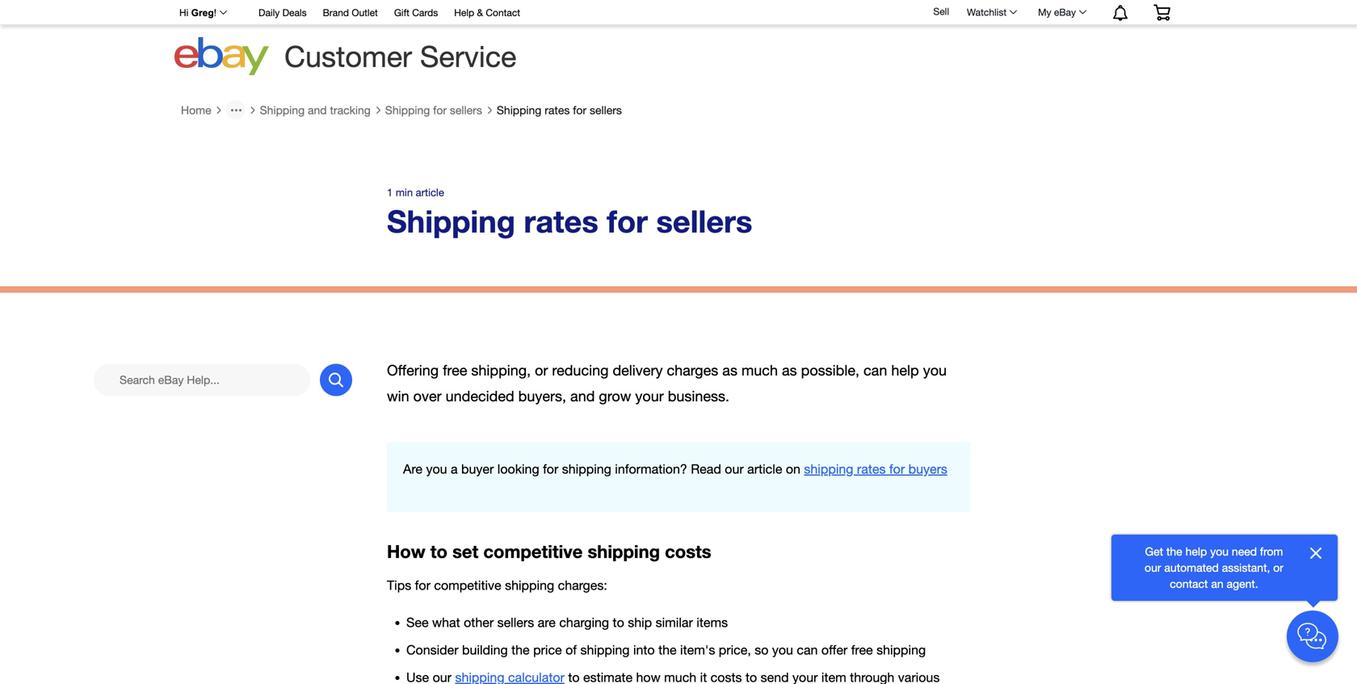 Task type: vqa. For each thing, say whether or not it's contained in the screenshot.
eBay
yes



Task type: locate. For each thing, give the bounding box(es) containing it.
article
[[416, 186, 444, 199], [748, 462, 783, 477]]

other
[[464, 616, 494, 631]]

as left much
[[723, 362, 738, 379]]

0 horizontal spatial help
[[892, 362, 920, 379]]

how
[[387, 541, 426, 562]]

help up automated
[[1186, 545, 1208, 559]]

shipping up charges:
[[588, 541, 660, 562]]

2 horizontal spatial the
[[1167, 545, 1183, 559]]

buyers,
[[519, 388, 567, 405]]

outlet
[[352, 7, 378, 18]]

gift
[[394, 7, 410, 18]]

as right much
[[782, 362, 798, 379]]

the left price
[[512, 643, 530, 658]]

ebay
[[1055, 6, 1077, 18]]

0 horizontal spatial and
[[308, 103, 327, 117]]

1 vertical spatial can
[[797, 643, 818, 658]]

0 vertical spatial free
[[443, 362, 468, 379]]

can right possible,
[[864, 362, 888, 379]]

or inside offering free shipping, or reducing delivery charges as much as possible, can help you win over undecided buyers, and grow your business.
[[535, 362, 548, 379]]

tracking
[[330, 103, 371, 117]]

help
[[892, 362, 920, 379], [1186, 545, 1208, 559]]

the right into
[[659, 643, 677, 658]]

0 horizontal spatial article
[[416, 186, 444, 199]]

1 vertical spatial free
[[852, 643, 873, 658]]

1 vertical spatial and
[[571, 388, 595, 405]]

shipping down service on the left of page
[[497, 103, 542, 117]]

shipping down how to set competitive shipping costs
[[505, 578, 555, 593]]

costs
[[665, 541, 712, 562]]

an
[[1212, 578, 1224, 591]]

and down reducing
[[571, 388, 595, 405]]

charging
[[560, 616, 610, 631]]

0 horizontal spatial or
[[535, 362, 548, 379]]

1 vertical spatial article
[[748, 462, 783, 477]]

for
[[433, 103, 447, 117], [573, 103, 587, 117], [607, 203, 648, 239], [543, 462, 559, 477], [890, 462, 905, 477], [415, 578, 431, 593]]

offer
[[822, 643, 848, 658]]

1 horizontal spatial or
[[1274, 561, 1284, 575]]

to left the set
[[431, 541, 448, 562]]

1 horizontal spatial to
[[613, 616, 625, 631]]

1 horizontal spatial as
[[782, 362, 798, 379]]

free right 'offer'
[[852, 643, 873, 658]]

the
[[1167, 545, 1183, 559], [512, 643, 530, 658], [659, 643, 677, 658]]

free up undecided
[[443, 362, 468, 379]]

for inside 1 min article shipping rates for sellers
[[607, 203, 648, 239]]

the right get
[[1167, 545, 1183, 559]]

0 vertical spatial rates
[[545, 103, 570, 117]]

charges
[[667, 362, 719, 379]]

shipping for sellers link
[[385, 103, 482, 117]]

0 vertical spatial and
[[308, 103, 327, 117]]

or
[[535, 362, 548, 379], [1274, 561, 1284, 575]]

shipping left tracking
[[260, 103, 305, 117]]

can inside offering free shipping, or reducing delivery charges as much as possible, can help you win over undecided buyers, and grow your business.
[[864, 362, 888, 379]]

our down get
[[1145, 561, 1162, 575]]

competitive down the set
[[434, 578, 502, 593]]

2 vertical spatial rates
[[858, 462, 886, 477]]

1 horizontal spatial and
[[571, 388, 595, 405]]

can
[[864, 362, 888, 379], [797, 643, 818, 658]]

1 horizontal spatial the
[[659, 643, 677, 658]]

offering
[[387, 362, 439, 379]]

my
[[1039, 6, 1052, 18]]

daily deals link
[[259, 4, 307, 22]]

or inside get the help you need from our automated assistant, or contact an agent.
[[1274, 561, 1284, 575]]

0 horizontal spatial to
[[431, 541, 448, 562]]

rates
[[545, 103, 570, 117], [524, 203, 599, 239], [858, 462, 886, 477]]

free inside offering free shipping, or reducing delivery charges as much as possible, can help you win over undecided buyers, and grow your business.
[[443, 362, 468, 379]]

0 vertical spatial or
[[535, 362, 548, 379]]

1 vertical spatial rates
[[524, 203, 599, 239]]

0 vertical spatial can
[[864, 362, 888, 379]]

1 vertical spatial our
[[1145, 561, 1162, 575]]

read
[[691, 462, 722, 477]]

the inside get the help you need from our automated assistant, or contact an agent.
[[1167, 545, 1183, 559]]

customer
[[285, 39, 412, 73]]

shipping for sellers
[[385, 103, 482, 117]]

our
[[725, 462, 744, 477], [1145, 561, 1162, 575]]

article left the on
[[748, 462, 783, 477]]

competitive
[[484, 541, 583, 562], [434, 578, 502, 593]]

customer service banner
[[171, 0, 1183, 81]]

article right min
[[416, 186, 444, 199]]

you inside offering free shipping, or reducing delivery charges as much as possible, can help you win over undecided buyers, and grow your business.
[[924, 362, 947, 379]]

0 vertical spatial competitive
[[484, 541, 583, 562]]

1 horizontal spatial our
[[1145, 561, 1162, 575]]

service
[[420, 39, 517, 73]]

of
[[566, 643, 577, 658]]

as
[[723, 362, 738, 379], [782, 362, 798, 379]]

or up buyers,
[[535, 362, 548, 379]]

0 vertical spatial article
[[416, 186, 444, 199]]

can left 'offer'
[[797, 643, 818, 658]]

1 vertical spatial help
[[1186, 545, 1208, 559]]

and
[[308, 103, 327, 117], [571, 388, 595, 405]]

shipping for shipping and tracking
[[260, 103, 305, 117]]

1 horizontal spatial article
[[748, 462, 783, 477]]

sellers inside 1 min article shipping rates for sellers
[[657, 203, 753, 239]]

rates for shipping
[[545, 103, 570, 117]]

0 horizontal spatial our
[[725, 462, 744, 477]]

shipping
[[562, 462, 612, 477], [805, 462, 854, 477], [588, 541, 660, 562], [505, 578, 555, 593], [581, 643, 630, 658], [877, 643, 926, 658]]

are
[[538, 616, 556, 631]]

1 horizontal spatial help
[[1186, 545, 1208, 559]]

0 horizontal spatial as
[[723, 362, 738, 379]]

1 vertical spatial or
[[1274, 561, 1284, 575]]

0 vertical spatial our
[[725, 462, 744, 477]]

to
[[431, 541, 448, 562], [613, 616, 625, 631]]

consider
[[407, 643, 459, 658]]

you inside get the help you need from our automated assistant, or contact an agent.
[[1211, 545, 1229, 559]]

shipping
[[260, 103, 305, 117], [385, 103, 430, 117], [497, 103, 542, 117], [387, 203, 516, 239]]

0 horizontal spatial free
[[443, 362, 468, 379]]

help inside offering free shipping, or reducing delivery charges as much as possible, can help you win over undecided buyers, and grow your business.
[[892, 362, 920, 379]]

assistant,
[[1223, 561, 1271, 575]]

1 horizontal spatial can
[[864, 362, 888, 379]]

0 vertical spatial help
[[892, 362, 920, 379]]

competitive up tips for competitive shipping charges:
[[484, 541, 583, 562]]

1 horizontal spatial free
[[852, 643, 873, 658]]

help right possible,
[[892, 362, 920, 379]]

tips for competitive shipping charges:
[[387, 578, 608, 593]]

or down from
[[1274, 561, 1284, 575]]

to left ship
[[613, 616, 625, 631]]

gift cards link
[[394, 4, 438, 22]]

and left tracking
[[308, 103, 327, 117]]

shipping,
[[472, 362, 531, 379]]

reducing
[[552, 362, 609, 379]]

1 vertical spatial to
[[613, 616, 625, 631]]

shipping down min
[[387, 203, 516, 239]]

contact
[[1171, 578, 1209, 591]]

our right read
[[725, 462, 744, 477]]

shipping for shipping rates for sellers
[[497, 103, 542, 117]]

&
[[477, 7, 483, 18]]

sellers
[[450, 103, 482, 117], [590, 103, 622, 117], [657, 203, 753, 239], [498, 616, 534, 631]]

shipping inside 1 min article shipping rates for sellers
[[387, 203, 516, 239]]

cards
[[412, 7, 438, 18]]

sell
[[934, 6, 950, 17]]

free
[[443, 362, 468, 379], [852, 643, 873, 658]]

2 as from the left
[[782, 362, 798, 379]]

shipping down the customer service
[[385, 103, 430, 117]]

get the help you need from our automated assistant, or contact an agent. tooltip
[[1138, 544, 1292, 592]]



Task type: describe. For each thing, give the bounding box(es) containing it.
shipping right the on
[[805, 462, 854, 477]]

daily deals
[[259, 7, 307, 18]]

rates for shipping
[[858, 462, 886, 477]]

need
[[1233, 545, 1258, 559]]

items
[[697, 616, 728, 631]]

1 min article shipping rates for sellers
[[387, 186, 753, 239]]

1
[[387, 186, 393, 199]]

article inside 1 min article shipping rates for sellers
[[416, 186, 444, 199]]

win
[[387, 388, 410, 405]]

hi
[[179, 7, 189, 18]]

are you a buyer looking for shipping information? read our article on
[[403, 462, 801, 477]]

shipping right 'offer'
[[877, 643, 926, 658]]

from
[[1261, 545, 1284, 559]]

watchlist
[[968, 6, 1007, 18]]

daily
[[259, 7, 280, 18]]

get the help you need from our automated assistant, or contact an agent.
[[1145, 545, 1284, 591]]

shipping rates for sellers main content
[[0, 94, 1358, 685]]

so
[[755, 643, 769, 658]]

agent.
[[1227, 578, 1259, 591]]

delivery
[[613, 362, 663, 379]]

shipping and tracking
[[260, 103, 371, 117]]

shipping and tracking link
[[260, 103, 371, 117]]

and inside offering free shipping, or reducing delivery charges as much as possible, can help you win over undecided buyers, and grow your business.
[[571, 388, 595, 405]]

what
[[432, 616, 460, 631]]

shipping rates for sellers link
[[497, 103, 622, 117]]

consider building the price of shipping into the item's price, so you can offer free shipping
[[407, 643, 926, 658]]

possible,
[[802, 362, 860, 379]]

business.
[[668, 388, 730, 405]]

!
[[214, 7, 217, 18]]

looking
[[498, 462, 540, 477]]

our inside get the help you need from our automated assistant, or contact an agent.
[[1145, 561, 1162, 575]]

shipping rates for sellers
[[497, 103, 622, 117]]

0 horizontal spatial can
[[797, 643, 818, 658]]

help
[[454, 7, 475, 18]]

Search eBay Help... text field
[[94, 364, 310, 397]]

home
[[181, 103, 211, 117]]

see
[[407, 616, 429, 631]]

how to set competitive shipping costs
[[387, 541, 712, 562]]

shipping for shipping for sellers
[[385, 103, 430, 117]]

grow
[[599, 388, 632, 405]]

hi greg !
[[179, 7, 217, 18]]

charges:
[[558, 578, 608, 593]]

rates inside 1 min article shipping rates for sellers
[[524, 203, 599, 239]]

see what other sellers are charging to ship similar items
[[407, 616, 728, 631]]

greg
[[191, 7, 214, 18]]

get
[[1146, 545, 1164, 559]]

gift cards
[[394, 7, 438, 18]]

set
[[453, 541, 479, 562]]

your
[[636, 388, 664, 405]]

price,
[[719, 643, 752, 658]]

ship
[[628, 616, 652, 631]]

brand
[[323, 7, 349, 18]]

tips
[[387, 578, 412, 593]]

automated
[[1165, 561, 1220, 575]]

sell link
[[927, 6, 957, 17]]

help & contact link
[[454, 4, 521, 22]]

shipping rates for buyers
[[805, 462, 948, 477]]

shipping left information?
[[562, 462, 612, 477]]

over
[[414, 388, 442, 405]]

buyer
[[462, 462, 494, 477]]

price
[[534, 643, 562, 658]]

brand outlet link
[[323, 4, 378, 22]]

contact
[[486, 7, 521, 18]]

undecided
[[446, 388, 515, 405]]

my ebay link
[[1030, 2, 1094, 22]]

customer service
[[285, 39, 517, 73]]

are
[[403, 462, 423, 477]]

min
[[396, 186, 413, 199]]

your shopping cart image
[[1153, 4, 1172, 20]]

deals
[[283, 7, 307, 18]]

a
[[451, 462, 458, 477]]

much
[[742, 362, 778, 379]]

offering free shipping, or reducing delivery charges as much as possible, can help you win over undecided buyers, and grow your business.
[[387, 362, 947, 405]]

brand outlet
[[323, 7, 378, 18]]

into
[[634, 643, 655, 658]]

our inside the 'shipping rates for sellers' main content
[[725, 462, 744, 477]]

help inside get the help you need from our automated assistant, or contact an agent.
[[1186, 545, 1208, 559]]

0 horizontal spatial the
[[512, 643, 530, 658]]

similar
[[656, 616, 693, 631]]

0 vertical spatial to
[[431, 541, 448, 562]]

watchlist link
[[959, 2, 1025, 22]]

shipping rates for buyers link
[[805, 462, 948, 477]]

help & contact
[[454, 7, 521, 18]]

shipping right of
[[581, 643, 630, 658]]

buyers
[[909, 462, 948, 477]]

building
[[462, 643, 508, 658]]

1 vertical spatial competitive
[[434, 578, 502, 593]]

my ebay
[[1039, 6, 1077, 18]]

account navigation
[[171, 0, 1183, 25]]

home link
[[181, 103, 211, 117]]

on
[[786, 462, 801, 477]]

1 as from the left
[[723, 362, 738, 379]]



